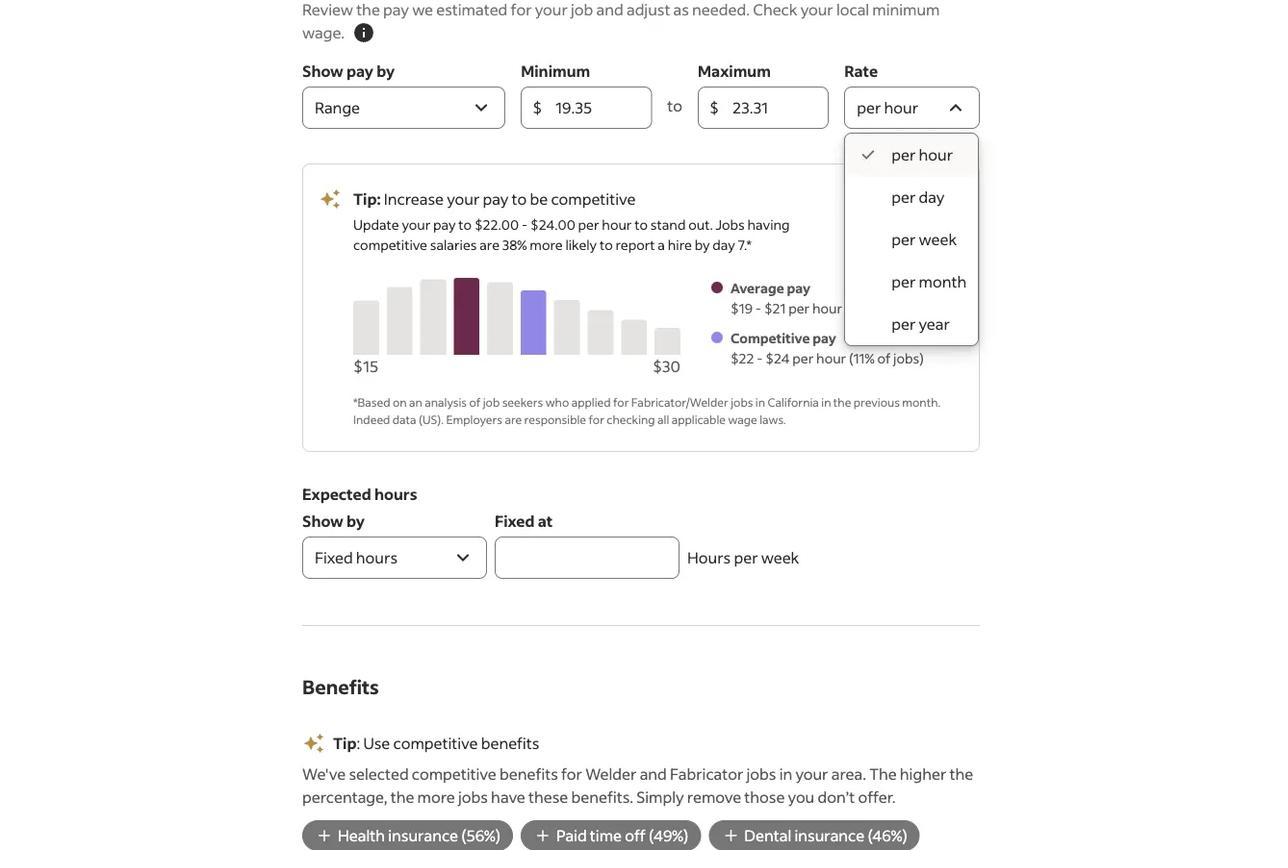 Task type: locate. For each thing, give the bounding box(es) containing it.
-
[[522, 216, 528, 233], [755, 300, 761, 317], [757, 350, 763, 367]]

tip: increase your pay to be competitive update your pay to $22.00 - $24.00 per hour to stand out. jobs having competitive salaries are 38% more likely to report a hire by day 7.*
[[353, 189, 790, 254]]

tip : use competitive benefits
[[333, 734, 539, 754]]

hours right expected
[[374, 485, 417, 504]]

show down "wage."
[[302, 61, 343, 81]]

selected
[[349, 765, 409, 784]]

pay
[[383, 0, 409, 19], [346, 61, 373, 81], [483, 189, 509, 209], [433, 216, 456, 233], [787, 280, 811, 297], [813, 330, 836, 347]]

$22
[[730, 350, 754, 367]]

don't
[[818, 788, 855, 808]]

0 vertical spatial hours
[[374, 485, 417, 504]]

job up employers
[[483, 395, 500, 410]]

$ down minimum
[[532, 98, 542, 117]]

0 vertical spatial jobs)
[[891, 300, 921, 317]]

simply
[[636, 788, 684, 808]]

0 vertical spatial show
[[302, 61, 343, 81]]

an
[[409, 395, 422, 410]]

1 insurance from the left
[[388, 826, 458, 846]]

1 vertical spatial per hour
[[891, 145, 953, 165]]

by down out.
[[695, 236, 710, 254]]

use
[[363, 734, 390, 754]]

are down '$22.00'
[[480, 236, 500, 254]]

for inside review the pay we estimated for your job and adjust as needed. check your local minimum wage.
[[511, 0, 532, 19]]

jobs) inside the average pay $19 - $21 per hour (13% of jobs)
[[891, 300, 921, 317]]

0 horizontal spatial $
[[532, 98, 542, 117]]

jobs up 'those'
[[746, 765, 776, 784]]

hour up per day
[[919, 145, 953, 165]]

estimated
[[436, 0, 508, 19]]

day left 7.*
[[712, 236, 735, 254]]

1 vertical spatial jobs)
[[893, 350, 924, 367]]

1 vertical spatial day
[[712, 236, 735, 254]]

by down the "expected hours"
[[346, 512, 365, 531]]

pay inside competitive pay $22 - $24 per hour (11% of jobs)
[[813, 330, 836, 347]]

paid
[[556, 826, 587, 846]]

competitive down tip:
[[353, 236, 427, 254]]

in inside we've selected competitive benefits for welder and fabricator jobs in your area. the higher the percentage, the more jobs have these benefits. simply remove those you don't offer.
[[779, 765, 792, 784]]

0 vertical spatial by
[[377, 61, 395, 81]]

more up "health insurance (56%)"
[[417, 788, 455, 808]]

adjust
[[627, 0, 670, 19]]

0 vertical spatial and
[[596, 0, 623, 19]]

1 vertical spatial of
[[877, 350, 891, 367]]

are
[[480, 236, 500, 254], [505, 412, 522, 427]]

1 vertical spatial show
[[302, 512, 343, 531]]

in up you
[[779, 765, 792, 784]]

2 show from the top
[[302, 512, 343, 531]]

for right estimated at top left
[[511, 0, 532, 19]]

in right california on the top
[[821, 395, 831, 410]]

1 horizontal spatial are
[[505, 412, 522, 427]]

update
[[879, 203, 933, 222], [353, 216, 399, 233]]

indeed
[[353, 412, 390, 427]]

jobs
[[731, 395, 753, 410], [746, 765, 776, 784], [458, 788, 488, 808]]

1 vertical spatial jobs
[[746, 765, 776, 784]]

at
[[538, 512, 553, 531]]

per up likely
[[578, 216, 599, 233]]

hours down show by
[[356, 548, 398, 568]]

(56%)
[[461, 826, 501, 846]]

0 vertical spatial job
[[571, 0, 593, 19]]

for up the checking
[[613, 395, 629, 410]]

1 horizontal spatial insurance
[[794, 826, 865, 846]]

1 $ from the left
[[532, 98, 542, 117]]

range button
[[302, 87, 506, 129]]

0 horizontal spatial and
[[596, 0, 623, 19]]

$19
[[730, 300, 753, 317]]

time
[[590, 826, 622, 846]]

competitive down tip : use competitive benefits
[[412, 765, 496, 784]]

per week
[[891, 230, 957, 249]]

the inside *based on an analysis of job seekers who applied for fabricator/welder jobs in california in the previous month. indeed data (us). employers are responsible for checking all applicable wage laws.
[[833, 395, 851, 410]]

week right hours
[[761, 548, 799, 568]]

year
[[919, 314, 950, 334]]

per right the $24 on the top right of the page
[[792, 350, 814, 367]]

$24
[[766, 350, 790, 367]]

range
[[315, 98, 360, 117]]

day inside rate list box
[[919, 187, 945, 207]]

pay right average
[[787, 280, 811, 297]]

0 horizontal spatial update
[[353, 216, 399, 233]]

in up laws.
[[755, 395, 765, 410]]

paid time off (49%)
[[556, 826, 688, 846]]

1 horizontal spatial and
[[640, 765, 667, 784]]

out.
[[688, 216, 713, 233]]

update down tip:
[[353, 216, 399, 233]]

- inside the average pay $19 - $21 per hour (13% of jobs)
[[755, 300, 761, 317]]

of inside *based on an analysis of job seekers who applied for fabricator/welder jobs in california in the previous month. indeed data (us). employers are responsible for checking all applicable wage laws.
[[469, 395, 481, 410]]

1 show from the top
[[302, 61, 343, 81]]

average pay $19 - $21 per hour (13% of jobs)
[[730, 280, 921, 317]]

1 horizontal spatial job
[[571, 0, 593, 19]]

hour left (13%
[[812, 300, 842, 317]]

jobs) down per month
[[891, 300, 921, 317]]

fixed down show by
[[315, 548, 353, 568]]

more inside tip: increase your pay to be competitive update your pay to $22.00 - $24.00 per hour to stand out. jobs having competitive salaries are 38% more likely to report a hire by day 7.*
[[530, 236, 563, 254]]

update up per week
[[879, 203, 933, 222]]

are inside *based on an analysis of job seekers who applied for fabricator/welder jobs in california in the previous month. indeed data (us). employers are responsible for checking all applicable wage laws.
[[505, 412, 522, 427]]

per up per day
[[891, 145, 916, 165]]

the up the tooltip for how salary estimate is determined. icon
[[356, 0, 380, 19]]

competitive right use
[[393, 734, 478, 754]]

2 $ from the left
[[709, 98, 719, 117]]

benefits
[[481, 734, 539, 754], [500, 765, 558, 784]]

hour
[[884, 98, 918, 117], [919, 145, 953, 165], [602, 216, 632, 233], [812, 300, 842, 317], [816, 350, 846, 367]]

per down per hour option
[[891, 187, 916, 207]]

per down rate
[[857, 98, 881, 117]]

per hour
[[857, 98, 918, 117], [891, 145, 953, 165]]

$ for minimum
[[532, 98, 542, 117]]

hour inside competitive pay $22 - $24 per hour (11% of jobs)
[[816, 350, 846, 367]]

of up employers
[[469, 395, 481, 410]]

fixed inside dropdown button
[[315, 548, 353, 568]]

1 horizontal spatial fixed
[[495, 512, 535, 531]]

competitive pay $22 - $24 per hour (11% of jobs)
[[730, 330, 924, 367]]

0 horizontal spatial job
[[483, 395, 500, 410]]

2 vertical spatial of
[[469, 395, 481, 410]]

your inside we've selected competitive benefits for welder and fabricator jobs in your area. the higher the percentage, the more jobs have these benefits. simply remove those you don't offer.
[[795, 765, 828, 784]]

jobs)
[[891, 300, 921, 317], [893, 350, 924, 367]]

we
[[412, 0, 433, 19]]

0 vertical spatial per hour
[[857, 98, 918, 117]]

benefits up have
[[481, 734, 539, 754]]

hours
[[374, 485, 417, 504], [356, 548, 398, 568]]

0 horizontal spatial by
[[346, 512, 365, 531]]

to left be
[[512, 189, 527, 209]]

in
[[755, 395, 765, 410], [821, 395, 831, 410], [779, 765, 792, 784]]

2 horizontal spatial by
[[695, 236, 710, 254]]

0 horizontal spatial day
[[712, 236, 735, 254]]

1 vertical spatial and
[[640, 765, 667, 784]]

hour inside option
[[919, 145, 953, 165]]

$ down maximum
[[709, 98, 719, 117]]

0 vertical spatial fixed
[[495, 512, 535, 531]]

job left 'adjust'
[[571, 0, 593, 19]]

tooltip for how salary estimate is determined. image
[[352, 21, 375, 44]]

for up the these
[[561, 765, 582, 784]]

the right higher
[[950, 765, 973, 784]]

1 horizontal spatial week
[[919, 230, 957, 249]]

2 insurance from the left
[[794, 826, 865, 846]]

your up you
[[795, 765, 828, 784]]

and left 'adjust'
[[596, 0, 623, 19]]

1 vertical spatial are
[[505, 412, 522, 427]]

those
[[744, 788, 785, 808]]

as
[[673, 0, 689, 19]]

and
[[596, 0, 623, 19], [640, 765, 667, 784]]

0 vertical spatial day
[[919, 187, 945, 207]]

jobs) for average pay $19 - $21 per hour (13% of jobs)
[[891, 300, 921, 317]]

be
[[530, 189, 548, 209]]

2 vertical spatial by
[[346, 512, 365, 531]]

hour up per hour option
[[884, 98, 918, 117]]

1 vertical spatial hours
[[356, 548, 398, 568]]

0 vertical spatial benefits
[[481, 734, 539, 754]]

by up range popup button on the left top of the page
[[377, 61, 395, 81]]

hours inside fixed hours dropdown button
[[356, 548, 398, 568]]

day
[[919, 187, 945, 207], [712, 236, 735, 254]]

0 vertical spatial jobs
[[731, 395, 753, 410]]

of right (13%
[[875, 300, 888, 317]]

insurance for (56%)
[[388, 826, 458, 846]]

are down seekers
[[505, 412, 522, 427]]

fixed left at
[[495, 512, 535, 531]]

insurance down don't
[[794, 826, 865, 846]]

0 vertical spatial more
[[530, 236, 563, 254]]

$30
[[653, 357, 680, 376]]

are inside tip: increase your pay to be competitive update your pay to $22.00 - $24.00 per hour to stand out. jobs having competitive salaries are 38% more likely to report a hire by day 7.*
[[480, 236, 500, 254]]

hours per week
[[687, 548, 799, 568]]

1 vertical spatial week
[[761, 548, 799, 568]]

the left previous
[[833, 395, 851, 410]]

day up per week
[[919, 187, 945, 207]]

week up month
[[919, 230, 957, 249]]

1 horizontal spatial update
[[879, 203, 933, 222]]

of right (11%
[[877, 350, 891, 367]]

0 horizontal spatial fixed
[[315, 548, 353, 568]]

0 vertical spatial of
[[875, 300, 888, 317]]

fixed hours
[[315, 548, 398, 568]]

per right "$21"
[[788, 300, 810, 317]]

the
[[869, 765, 897, 784]]

0 horizontal spatial week
[[761, 548, 799, 568]]

fixed for fixed at
[[495, 512, 535, 531]]

(13%
[[845, 300, 872, 317]]

per hour option
[[845, 134, 978, 176]]

0 horizontal spatial insurance
[[388, 826, 458, 846]]

to
[[667, 96, 682, 116], [512, 189, 527, 209], [458, 216, 472, 233], [635, 216, 648, 233], [600, 236, 613, 254]]

1 vertical spatial job
[[483, 395, 500, 410]]

of inside competitive pay $22 - $24 per hour (11% of jobs)
[[877, 350, 891, 367]]

the inside review the pay we estimated for your job and adjust as needed. check your local minimum wage.
[[356, 0, 380, 19]]

0 horizontal spatial are
[[480, 236, 500, 254]]

and inside we've selected competitive benefits for welder and fabricator jobs in your area. the higher the percentage, the more jobs have these benefits. simply remove those you don't offer.
[[640, 765, 667, 784]]

fabricator
[[670, 765, 743, 784]]

data
[[393, 412, 416, 427]]

previous
[[854, 395, 900, 410]]

competitive up likely
[[551, 189, 636, 209]]

applicable
[[672, 412, 726, 427]]

week inside rate list box
[[919, 230, 957, 249]]

per hour up per day
[[891, 145, 953, 165]]

show
[[302, 61, 343, 81], [302, 512, 343, 531]]

1 vertical spatial by
[[695, 236, 710, 254]]

hour inside the average pay $19 - $21 per hour (13% of jobs)
[[812, 300, 842, 317]]

- up 38%
[[522, 216, 528, 233]]

1 vertical spatial benefits
[[500, 765, 558, 784]]

day inside tip: increase your pay to be competitive update your pay to $22.00 - $24.00 per hour to stand out. jobs having competitive salaries are 38% more likely to report a hire by day 7.*
[[712, 236, 735, 254]]

Fixed at field
[[495, 537, 680, 579]]

- left "$21"
[[755, 300, 761, 317]]

jobs) inside competitive pay $22 - $24 per hour (11% of jobs)
[[893, 350, 924, 367]]

jobs) down per year
[[893, 350, 924, 367]]

1 vertical spatial fixed
[[315, 548, 353, 568]]

jobs left have
[[458, 788, 488, 808]]

0 horizontal spatial more
[[417, 788, 455, 808]]

- for competitive pay $22 - $24 per hour (11% of jobs)
[[757, 350, 763, 367]]

1 horizontal spatial $
[[709, 98, 719, 117]]

competitive
[[730, 330, 810, 347]]

- for average pay $19 - $21 per hour (13% of jobs)
[[755, 300, 761, 317]]

2 vertical spatial -
[[757, 350, 763, 367]]

job inside review the pay we estimated for your job and adjust as needed. check your local minimum wage.
[[571, 0, 593, 19]]

pay left the we
[[383, 0, 409, 19]]

- right $22
[[757, 350, 763, 367]]

and up simply
[[640, 765, 667, 784]]

0 vertical spatial are
[[480, 236, 500, 254]]

needed.
[[692, 0, 750, 19]]

of inside the average pay $19 - $21 per hour (13% of jobs)
[[875, 300, 888, 317]]

jobs up wage
[[731, 395, 753, 410]]

$
[[532, 98, 542, 117], [709, 98, 719, 117]]

hour up report
[[602, 216, 632, 233]]

benefits up the these
[[500, 765, 558, 784]]

hours for fixed hours
[[356, 548, 398, 568]]

fixed hours button
[[302, 537, 487, 579]]

1 horizontal spatial day
[[919, 187, 945, 207]]

1 horizontal spatial more
[[530, 236, 563, 254]]

Maximum field
[[733, 87, 817, 129]]

1 vertical spatial -
[[755, 300, 761, 317]]

per hour button
[[844, 87, 980, 129]]

1 vertical spatial more
[[417, 788, 455, 808]]

0 vertical spatial -
[[522, 216, 528, 233]]

0 vertical spatial week
[[919, 230, 957, 249]]

- inside competitive pay $22 - $24 per hour (11% of jobs)
[[757, 350, 763, 367]]

per hour down rate
[[857, 98, 918, 117]]

tip
[[333, 734, 357, 754]]

employers
[[446, 412, 502, 427]]

show pay by
[[302, 61, 395, 81]]

insurance left (56%) at the bottom of page
[[388, 826, 458, 846]]

per year
[[891, 314, 950, 334]]

insurance for (46%)
[[794, 826, 865, 846]]

maximum
[[698, 61, 771, 81]]

remove
[[687, 788, 741, 808]]

show down expected
[[302, 512, 343, 531]]

hour left (11%
[[816, 350, 846, 367]]

checking
[[607, 412, 655, 427]]

more down $24.00
[[530, 236, 563, 254]]

pay down the average pay $19 - $21 per hour (13% of jobs)
[[813, 330, 836, 347]]

1 horizontal spatial in
[[779, 765, 792, 784]]



Task type: vqa. For each thing, say whether or not it's contained in the screenshot.
California
yes



Task type: describe. For each thing, give the bounding box(es) containing it.
jobs
[[716, 216, 745, 233]]

laws.
[[760, 412, 786, 427]]

on
[[393, 395, 407, 410]]

these
[[528, 788, 568, 808]]

wage.
[[302, 23, 345, 42]]

a
[[658, 236, 665, 254]]

have
[[491, 788, 525, 808]]

report
[[615, 236, 655, 254]]

having
[[747, 216, 790, 233]]

pay inside review the pay we estimated for your job and adjust as needed. check your local minimum wage.
[[383, 0, 409, 19]]

your left "local"
[[801, 0, 833, 19]]

per left year
[[891, 314, 916, 334]]

per right hours
[[734, 548, 758, 568]]

2 vertical spatial jobs
[[458, 788, 488, 808]]

hour inside tip: increase your pay to be competitive update your pay to $22.00 - $24.00 per hour to stand out. jobs having competitive salaries are 38% more likely to report a hire by day 7.*
[[602, 216, 632, 233]]

expected
[[302, 485, 371, 504]]

rate list box
[[845, 134, 978, 346]]

per left month
[[891, 272, 916, 292]]

review
[[302, 0, 353, 19]]

dental
[[744, 826, 791, 846]]

benefits
[[302, 675, 379, 700]]

per inside dropdown button
[[857, 98, 881, 117]]

per month
[[891, 272, 967, 292]]

salaries
[[430, 236, 477, 254]]

:
[[357, 734, 360, 754]]

tip:
[[353, 189, 381, 209]]

fixed at
[[495, 512, 553, 531]]

0 horizontal spatial in
[[755, 395, 765, 410]]

more inside we've selected competitive benefits for welder and fabricator jobs in your area. the higher the percentage, the more jobs have these benefits. simply remove those you don't offer.
[[417, 788, 455, 808]]

likely
[[565, 236, 597, 254]]

offer.
[[858, 788, 896, 808]]

$15
[[353, 357, 378, 376]]

fixed for fixed hours
[[315, 548, 353, 568]]

jobs) for competitive pay $22 - $24 per hour (11% of jobs)
[[893, 350, 924, 367]]

jobs inside *based on an analysis of job seekers who applied for fabricator/welder jobs in california in the previous month. indeed data (us). employers are responsible for checking all applicable wage laws.
[[731, 395, 753, 410]]

area.
[[831, 765, 866, 784]]

show for show pay by
[[302, 61, 343, 81]]

show for show by
[[302, 512, 343, 531]]

minimum
[[521, 61, 590, 81]]

1 horizontal spatial by
[[377, 61, 395, 81]]

pay up '$22.00'
[[483, 189, 509, 209]]

of for (13%
[[875, 300, 888, 317]]

(46%)
[[868, 826, 907, 846]]

check
[[753, 0, 797, 19]]

competitive inside we've selected competitive benefits for welder and fabricator jobs in your area. the higher the percentage, the more jobs have these benefits. simply remove those you don't offer.
[[412, 765, 496, 784]]

seekers
[[502, 395, 543, 410]]

2 horizontal spatial in
[[821, 395, 831, 410]]

fabricator/welder
[[631, 395, 728, 410]]

expected hours
[[302, 485, 417, 504]]

all
[[657, 412, 669, 427]]

to up salaries
[[458, 216, 472, 233]]

per hour inside dropdown button
[[857, 98, 918, 117]]

responsible
[[524, 412, 586, 427]]

local
[[836, 0, 869, 19]]

(49%)
[[649, 826, 688, 846]]

and inside review the pay we estimated for your job and adjust as needed. check your local minimum wage.
[[596, 0, 623, 19]]

wage
[[728, 412, 757, 427]]

who
[[545, 395, 569, 410]]

update button
[[863, 195, 948, 230]]

to right minimum 'field'
[[667, 96, 682, 116]]

hours
[[687, 548, 731, 568]]

Minimum field
[[556, 87, 640, 129]]

(11%
[[849, 350, 875, 367]]

per down per day
[[891, 230, 916, 249]]

for down the applied
[[589, 412, 604, 427]]

hours for expected hours
[[374, 485, 417, 504]]

to up report
[[635, 216, 648, 233]]

per inside competitive pay $22 - $24 per hour (11% of jobs)
[[792, 350, 814, 367]]

update inside button
[[879, 203, 933, 222]]

$21
[[764, 300, 786, 317]]

california
[[768, 395, 819, 410]]

stand
[[651, 216, 686, 233]]

your down increase
[[402, 216, 430, 233]]

pay up salaries
[[433, 216, 456, 233]]

$ for maximum
[[709, 98, 719, 117]]

you
[[788, 788, 815, 808]]

show by
[[302, 512, 365, 531]]

higher
[[900, 765, 946, 784]]

rate
[[844, 61, 878, 81]]

off
[[625, 826, 646, 846]]

update inside tip: increase your pay to be competitive update your pay to $22.00 - $24.00 per hour to stand out. jobs having competitive salaries are 38% more likely to report a hire by day 7.*
[[353, 216, 399, 233]]

job inside *based on an analysis of job seekers who applied for fabricator/welder jobs in california in the previous month. indeed data (us). employers are responsible for checking all applicable wage laws.
[[483, 395, 500, 410]]

dental insurance (46%)
[[744, 826, 907, 846]]

per inside tip: increase your pay to be competitive update your pay to $22.00 - $24.00 per hour to stand out. jobs having competitive salaries are 38% more likely to report a hire by day 7.*
[[578, 216, 599, 233]]

pay down the tooltip for how salary estimate is determined. icon
[[346, 61, 373, 81]]

review the pay we estimated for your job and adjust as needed. check your local minimum wage.
[[302, 0, 940, 42]]

average
[[730, 280, 784, 297]]

*based on an analysis of job seekers who applied for fabricator/welder jobs in california in the previous month. indeed data (us). employers are responsible for checking all applicable wage laws.
[[353, 395, 941, 427]]

your up minimum
[[535, 0, 568, 19]]

per inside the average pay $19 - $21 per hour (13% of jobs)
[[788, 300, 810, 317]]

per day
[[891, 187, 945, 207]]

of for (11%
[[877, 350, 891, 367]]

the down selected
[[390, 788, 414, 808]]

per hour inside option
[[891, 145, 953, 165]]

we've
[[302, 765, 346, 784]]

pay inside the average pay $19 - $21 per hour (13% of jobs)
[[787, 280, 811, 297]]

for inside we've selected competitive benefits for welder and fabricator jobs in your area. the higher the percentage, the more jobs have these benefits. simply remove those you don't offer.
[[561, 765, 582, 784]]

to right likely
[[600, 236, 613, 254]]

minimum
[[872, 0, 940, 19]]

- inside tip: increase your pay to be competitive update your pay to $22.00 - $24.00 per hour to stand out. jobs having competitive salaries are 38% more likely to report a hire by day 7.*
[[522, 216, 528, 233]]

by inside tip: increase your pay to be competitive update your pay to $22.00 - $24.00 per hour to stand out. jobs having competitive salaries are 38% more likely to report a hire by day 7.*
[[695, 236, 710, 254]]

we've selected competitive benefits for welder and fabricator jobs in your area. the higher the percentage, the more jobs have these benefits. simply remove those you don't offer.
[[302, 765, 973, 808]]

your up '$22.00'
[[447, 189, 480, 209]]

health insurance (56%)
[[338, 826, 501, 846]]

hour inside dropdown button
[[884, 98, 918, 117]]

benefits inside we've selected competitive benefits for welder and fabricator jobs in your area. the higher the percentage, the more jobs have these benefits. simply remove those you don't offer.
[[500, 765, 558, 784]]

hire
[[668, 236, 692, 254]]

38%
[[502, 236, 527, 254]]

per inside option
[[891, 145, 916, 165]]

increase
[[384, 189, 444, 209]]

month.
[[902, 395, 941, 410]]

$24.00
[[530, 216, 575, 233]]

(us).
[[419, 412, 444, 427]]

*based
[[353, 395, 390, 410]]

applied
[[571, 395, 611, 410]]

health
[[338, 826, 385, 846]]

month
[[919, 272, 967, 292]]



